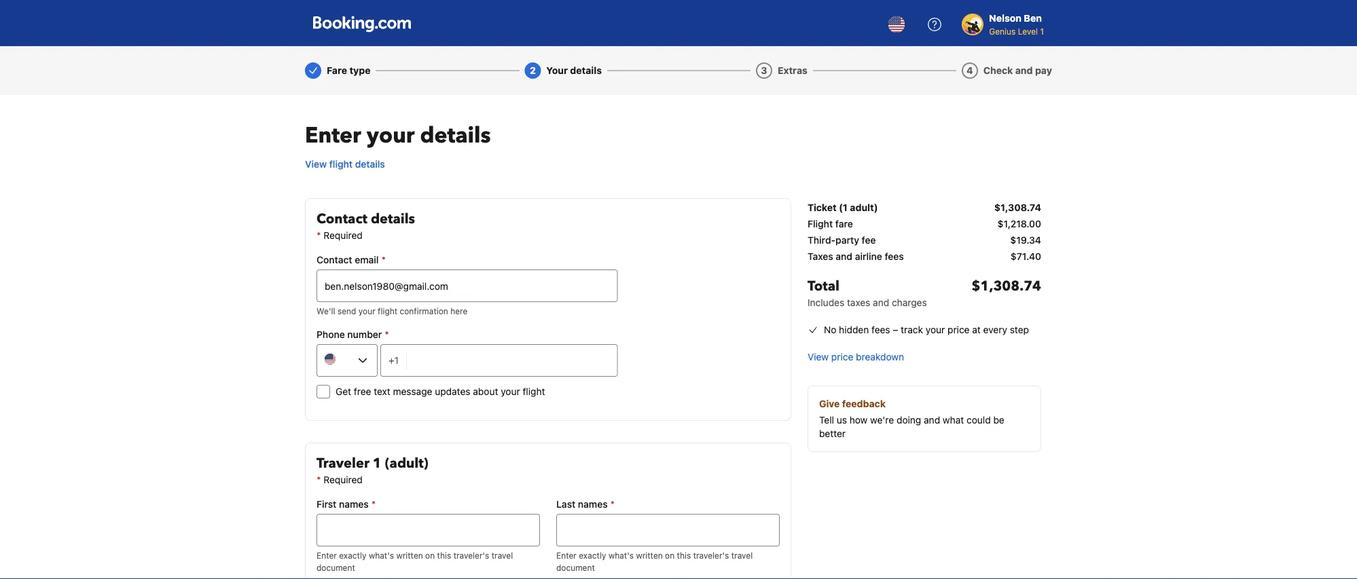 Task type: describe. For each thing, give the bounding box(es) containing it.
and left pay
[[1015, 65, 1033, 76]]

step
[[1010, 324, 1029, 336]]

traveler
[[316, 454, 369, 473]]

your
[[546, 65, 568, 76]]

contact details required
[[316, 210, 415, 241]]

give feedback tell us how we're doing and what could be better
[[819, 398, 1004, 439]]

and inside total includes taxes and charges
[[873, 297, 889, 308]]

taxes
[[847, 297, 870, 308]]

flight
[[808, 218, 833, 230]]

required inside traveler 1 (adult) required
[[323, 474, 363, 486]]

enter for last
[[556, 551, 577, 560]]

contact email *
[[316, 254, 386, 266]]

send
[[337, 306, 356, 316]]

* for contact email *
[[381, 254, 386, 266]]

flight fare cell
[[808, 217, 853, 231]]

we'll
[[316, 306, 335, 316]]

be
[[993, 415, 1004, 426]]

* for phone number *
[[385, 329, 389, 340]]

traveler's for last names *
[[693, 551, 729, 560]]

$1,308.74 for row containing total the $1,308.74 cell
[[972, 277, 1041, 296]]

row containing third-party fee
[[808, 234, 1041, 250]]

document for last
[[556, 563, 595, 573]]

last
[[556, 499, 575, 510]]

enter up view flight details
[[305, 121, 361, 150]]

contact for contact details
[[316, 210, 367, 229]]

(adult)
[[385, 454, 428, 473]]

total
[[808, 277, 840, 296]]

doing
[[897, 415, 921, 426]]

$1,308.74 cell for row containing ticket (1 adult)
[[994, 201, 1041, 215]]

this for last names *
[[677, 551, 691, 560]]

view flight details button
[[300, 152, 390, 177]]

confirmation
[[400, 306, 448, 316]]

+1
[[388, 355, 399, 366]]

hidden
[[839, 324, 869, 336]]

third-party fee
[[808, 235, 876, 246]]

your right track
[[926, 324, 945, 336]]

row containing ticket (1 adult)
[[808, 198, 1041, 217]]

genius
[[989, 26, 1016, 36]]

taxes
[[808, 251, 833, 262]]

what
[[943, 415, 964, 426]]

ticket
[[808, 202, 836, 213]]

fees inside cell
[[885, 251, 904, 262]]

row containing flight fare
[[808, 217, 1041, 234]]

better
[[819, 428, 846, 439]]

check and pay
[[983, 65, 1052, 76]]

4
[[967, 65, 973, 76]]

check
[[983, 65, 1013, 76]]

give
[[819, 398, 840, 410]]

$1,308.74 for row containing ticket (1 adult) the $1,308.74 cell
[[994, 202, 1041, 213]]

tell
[[819, 415, 834, 426]]

track
[[901, 324, 923, 336]]

first names *
[[316, 499, 376, 510]]

pay
[[1035, 65, 1052, 76]]

free
[[354, 386, 371, 397]]

Phone number telephone field
[[407, 344, 618, 377]]

view for view price breakdown
[[808, 351, 829, 363]]

2
[[530, 65, 536, 76]]

traveler 1 (adult) required
[[316, 454, 428, 486]]

exactly for last names
[[579, 551, 606, 560]]

ben
[[1024, 13, 1042, 24]]

get
[[336, 386, 351, 397]]

your inside alert
[[358, 306, 375, 316]]

travel for last names *
[[731, 551, 753, 560]]

ticket (1 adult) cell
[[808, 201, 878, 215]]

on for first names *
[[425, 551, 435, 560]]

flight inside view flight details button
[[329, 159, 353, 170]]

$1,218.00 cell
[[997, 217, 1041, 231]]

view price breakdown
[[808, 351, 904, 363]]

last names *
[[556, 499, 615, 510]]

document for first
[[316, 563, 355, 573]]

view flight details
[[305, 159, 385, 170]]

travel for first names *
[[492, 551, 513, 560]]

traveler's for first names *
[[453, 551, 489, 560]]

enter your details
[[305, 121, 491, 150]]

third-party fee cell
[[808, 234, 876, 247]]

no hidden fees – track your price at every step
[[824, 324, 1029, 336]]

total cell
[[808, 277, 927, 310]]

adult)
[[850, 202, 878, 213]]

here
[[450, 306, 468, 316]]

charges
[[892, 297, 927, 308]]

total includes taxes and charges
[[808, 277, 927, 308]]

written for first names *
[[396, 551, 423, 560]]

airline
[[855, 251, 882, 262]]

flight fare
[[808, 218, 853, 230]]

nelson ben genius level 1
[[989, 13, 1044, 36]]



Task type: locate. For each thing, give the bounding box(es) containing it.
0 horizontal spatial enter exactly what's written on this traveler's travel document
[[316, 551, 513, 573]]

your right about
[[501, 386, 520, 397]]

fare type
[[327, 65, 370, 76]]

enter for first
[[316, 551, 337, 560]]

view
[[305, 159, 327, 170], [808, 351, 829, 363]]

1 document from the left
[[316, 563, 355, 573]]

2 written from the left
[[636, 551, 663, 560]]

phone
[[316, 329, 345, 340]]

flight inside we'll send your flight confirmation here alert
[[378, 306, 397, 316]]

$71.40
[[1011, 251, 1041, 262]]

breakdown
[[856, 351, 904, 363]]

ticket (1 adult)
[[808, 202, 878, 213]]

contact inside contact details required
[[316, 210, 367, 229]]

table containing total
[[808, 198, 1041, 315]]

0 horizontal spatial names
[[339, 499, 369, 510]]

enter
[[305, 121, 361, 150], [316, 551, 337, 560], [556, 551, 577, 560]]

we'll send your flight confirmation here alert
[[316, 305, 618, 317]]

we're
[[870, 415, 894, 426]]

None field
[[316, 514, 540, 547], [556, 514, 780, 547], [316, 514, 540, 547], [556, 514, 780, 547]]

0 horizontal spatial on
[[425, 551, 435, 560]]

$1,308.74 cell up $1,218.00
[[994, 201, 1041, 215]]

$1,308.74 up $1,218.00
[[994, 202, 1041, 213]]

$1,308.74 cell
[[994, 201, 1041, 215], [972, 277, 1041, 310]]

0 horizontal spatial document
[[316, 563, 355, 573]]

phone number *
[[316, 329, 389, 340]]

us
[[837, 415, 847, 426]]

2 document from the left
[[556, 563, 595, 573]]

message
[[393, 386, 432, 397]]

traveler's
[[453, 551, 489, 560], [693, 551, 729, 560]]

0 vertical spatial 1
[[1040, 26, 1044, 36]]

row containing total
[[808, 266, 1041, 315]]

and inside cell
[[836, 251, 852, 262]]

details inside contact details required
[[371, 210, 415, 229]]

exactly down first names * on the left
[[339, 551, 366, 560]]

0 vertical spatial $1,308.74
[[994, 202, 1041, 213]]

1 horizontal spatial written
[[636, 551, 663, 560]]

2 traveler's from the left
[[693, 551, 729, 560]]

1 horizontal spatial document
[[556, 563, 595, 573]]

details inside view flight details button
[[355, 159, 385, 170]]

2 enter exactly what's written on this traveler's travel document alert from the left
[[556, 549, 780, 574]]

fee
[[862, 235, 876, 246]]

view price breakdown link
[[808, 350, 904, 364]]

fees right airline
[[885, 251, 904, 262]]

what's for first names *
[[369, 551, 394, 560]]

1 horizontal spatial travel
[[731, 551, 753, 560]]

price
[[948, 324, 970, 336], [831, 351, 853, 363]]

1 vertical spatial contact
[[316, 254, 352, 266]]

fees
[[885, 251, 904, 262], [871, 324, 890, 336]]

1 this from the left
[[437, 551, 451, 560]]

1 enter exactly what's written on this traveler's travel document alert from the left
[[316, 549, 540, 574]]

and inside give feedback tell us how we're doing and what could be better
[[924, 415, 940, 426]]

taxes and airline fees cell
[[808, 250, 904, 264]]

1 row from the top
[[808, 198, 1041, 217]]

$1,308.74 down $71.40 cell
[[972, 277, 1041, 296]]

1 inside nelson ben genius level 1
[[1040, 26, 1044, 36]]

0 vertical spatial fees
[[885, 251, 904, 262]]

0 vertical spatial required
[[323, 230, 363, 241]]

written for last names *
[[636, 551, 663, 560]]

taxes and airline fees
[[808, 251, 904, 262]]

2 horizontal spatial flight
[[523, 386, 545, 397]]

1 vertical spatial 1
[[373, 454, 382, 473]]

enter exactly what's written on this traveler's travel document alert
[[316, 549, 540, 574], [556, 549, 780, 574]]

required down the traveler
[[323, 474, 363, 486]]

*
[[381, 254, 386, 266], [385, 329, 389, 340], [371, 499, 376, 510], [610, 499, 615, 510]]

we'll send your flight confirmation here
[[316, 306, 468, 316]]

1 right level
[[1040, 26, 1044, 36]]

2 required from the top
[[323, 474, 363, 486]]

about
[[473, 386, 498, 397]]

1 horizontal spatial flight
[[378, 306, 397, 316]]

what's down first names * on the left
[[369, 551, 394, 560]]

1 on from the left
[[425, 551, 435, 560]]

0 vertical spatial $1,308.74 cell
[[994, 201, 1041, 215]]

2 this from the left
[[677, 551, 691, 560]]

required
[[323, 230, 363, 241], [323, 474, 363, 486]]

$71.40 cell
[[1011, 250, 1041, 264]]

at
[[972, 324, 981, 336]]

1 required from the top
[[323, 230, 363, 241]]

and right taxes
[[873, 297, 889, 308]]

1 written from the left
[[396, 551, 423, 560]]

0 horizontal spatial 1
[[373, 454, 382, 473]]

first
[[316, 499, 336, 510]]

0 horizontal spatial what's
[[369, 551, 394, 560]]

$1,308.74 cell up the every
[[972, 277, 1041, 310]]

* right last
[[610, 499, 615, 510]]

names right last
[[578, 499, 608, 510]]

enter exactly what's written on this traveler's travel document
[[316, 551, 513, 573], [556, 551, 753, 573]]

view for view flight details
[[305, 159, 327, 170]]

1 horizontal spatial price
[[948, 324, 970, 336]]

contact
[[316, 210, 367, 229], [316, 254, 352, 266]]

0 vertical spatial view
[[305, 159, 327, 170]]

$1,308.74
[[994, 202, 1041, 213], [972, 277, 1041, 296]]

1 names from the left
[[339, 499, 369, 510]]

1 left (adult)
[[373, 454, 382, 473]]

get free text message updates about your flight
[[336, 386, 545, 397]]

2 travel from the left
[[731, 551, 753, 560]]

1 vertical spatial price
[[831, 351, 853, 363]]

0 horizontal spatial traveler's
[[453, 551, 489, 560]]

enter exactly what's written on this traveler's travel document alert for last names *
[[556, 549, 780, 574]]

third-
[[808, 235, 835, 246]]

updates
[[435, 386, 470, 397]]

enter down last
[[556, 551, 577, 560]]

fare
[[835, 218, 853, 230]]

* for first names *
[[371, 499, 376, 510]]

flight
[[329, 159, 353, 170], [378, 306, 397, 316], [523, 386, 545, 397]]

on
[[425, 551, 435, 560], [665, 551, 675, 560]]

0 horizontal spatial price
[[831, 351, 853, 363]]

your details
[[546, 65, 602, 76]]

1 vertical spatial flight
[[378, 306, 397, 316]]

0 horizontal spatial written
[[396, 551, 423, 560]]

3 row from the top
[[808, 234, 1041, 250]]

flight down enter your details
[[329, 159, 353, 170]]

price left at
[[948, 324, 970, 336]]

flight down phone number phone field in the left of the page
[[523, 386, 545, 397]]

1 inside traveler 1 (adult) required
[[373, 454, 382, 473]]

how
[[849, 415, 868, 426]]

price down 'hidden'
[[831, 351, 853, 363]]

fare
[[327, 65, 347, 76]]

on for last names *
[[665, 551, 675, 560]]

table
[[808, 198, 1041, 315]]

1 travel from the left
[[492, 551, 513, 560]]

required up contact email *
[[323, 230, 363, 241]]

None email field
[[316, 270, 618, 302]]

enter exactly what's written on this traveler's travel document for last names *
[[556, 551, 753, 573]]

2 row from the top
[[808, 217, 1041, 234]]

your up view flight details
[[367, 121, 415, 150]]

names right first
[[339, 499, 369, 510]]

travel
[[492, 551, 513, 560], [731, 551, 753, 560]]

names
[[339, 499, 369, 510], [578, 499, 608, 510]]

1 what's from the left
[[369, 551, 394, 560]]

could
[[966, 415, 991, 426]]

and down third-party fee cell
[[836, 251, 852, 262]]

document
[[316, 563, 355, 573], [556, 563, 595, 573]]

contact up contact email *
[[316, 210, 367, 229]]

2 contact from the top
[[316, 254, 352, 266]]

0 horizontal spatial enter exactly what's written on this traveler's travel document alert
[[316, 549, 540, 574]]

email
[[355, 254, 379, 266]]

exactly down last names *
[[579, 551, 606, 560]]

required inside contact details required
[[323, 230, 363, 241]]

document down last
[[556, 563, 595, 573]]

1 exactly from the left
[[339, 551, 366, 560]]

includes
[[808, 297, 844, 308]]

0 horizontal spatial view
[[305, 159, 327, 170]]

exactly
[[339, 551, 366, 560], [579, 551, 606, 560]]

1 horizontal spatial view
[[808, 351, 829, 363]]

and left what
[[924, 415, 940, 426]]

number
[[347, 329, 382, 340]]

row
[[808, 198, 1041, 217], [808, 217, 1041, 234], [808, 234, 1041, 250], [808, 250, 1041, 266], [808, 266, 1041, 315]]

2 names from the left
[[578, 499, 608, 510]]

$1,218.00
[[997, 218, 1041, 230]]

nelson
[[989, 13, 1021, 24]]

2 enter exactly what's written on this traveler's travel document from the left
[[556, 551, 753, 573]]

4 row from the top
[[808, 250, 1041, 266]]

1 enter exactly what's written on this traveler's travel document from the left
[[316, 551, 513, 573]]

1 horizontal spatial traveler's
[[693, 551, 729, 560]]

2 what's from the left
[[608, 551, 634, 560]]

document down first
[[316, 563, 355, 573]]

–
[[893, 324, 898, 336]]

enter exactly what's written on this traveler's travel document for first names *
[[316, 551, 513, 573]]

extras
[[778, 65, 807, 76]]

enter exactly what's written on this traveler's travel document alert for first names *
[[316, 549, 540, 574]]

contact for contact email
[[316, 254, 352, 266]]

1 vertical spatial fees
[[871, 324, 890, 336]]

your
[[367, 121, 415, 150], [358, 306, 375, 316], [926, 324, 945, 336], [501, 386, 520, 397]]

your right send in the left bottom of the page
[[358, 306, 375, 316]]

1 vertical spatial $1,308.74 cell
[[972, 277, 1041, 310]]

2 vertical spatial flight
[[523, 386, 545, 397]]

what's down last names *
[[608, 551, 634, 560]]

1 horizontal spatial enter exactly what's written on this traveler's travel document alert
[[556, 549, 780, 574]]

exactly for first names
[[339, 551, 366, 560]]

names for last names
[[578, 499, 608, 510]]

* right email
[[381, 254, 386, 266]]

level
[[1018, 26, 1038, 36]]

1 horizontal spatial 1
[[1040, 26, 1044, 36]]

what's for last names *
[[608, 551, 634, 560]]

no
[[824, 324, 836, 336]]

1 vertical spatial $1,308.74
[[972, 277, 1041, 296]]

names for first names
[[339, 499, 369, 510]]

1 horizontal spatial enter exactly what's written on this traveler's travel document
[[556, 551, 753, 573]]

1 horizontal spatial this
[[677, 551, 691, 560]]

view price breakdown element
[[808, 350, 904, 364]]

0 horizontal spatial this
[[437, 551, 451, 560]]

* down traveler 1 (adult) required
[[371, 499, 376, 510]]

type
[[349, 65, 370, 76]]

(1
[[839, 202, 848, 213]]

1 traveler's from the left
[[453, 551, 489, 560]]

1 horizontal spatial names
[[578, 499, 608, 510]]

1 horizontal spatial what's
[[608, 551, 634, 560]]

0 vertical spatial flight
[[329, 159, 353, 170]]

fees left –
[[871, 324, 890, 336]]

text
[[374, 386, 390, 397]]

1 vertical spatial required
[[323, 474, 363, 486]]

0 horizontal spatial exactly
[[339, 551, 366, 560]]

2 exactly from the left
[[579, 551, 606, 560]]

1 contact from the top
[[316, 210, 367, 229]]

view inside button
[[305, 159, 327, 170]]

3
[[761, 65, 767, 76]]

0 vertical spatial price
[[948, 324, 970, 336]]

1 horizontal spatial on
[[665, 551, 675, 560]]

enter down first
[[316, 551, 337, 560]]

every
[[983, 324, 1007, 336]]

contact left email
[[316, 254, 352, 266]]

party
[[835, 235, 859, 246]]

booking.com logo image
[[313, 16, 411, 32], [313, 16, 411, 32]]

1 vertical spatial view
[[808, 351, 829, 363]]

this for first names *
[[437, 551, 451, 560]]

row containing taxes and airline fees
[[808, 250, 1041, 266]]

* for last names *
[[610, 499, 615, 510]]

feedback
[[842, 398, 886, 410]]

5 row from the top
[[808, 266, 1041, 315]]

$19.34
[[1010, 235, 1041, 246]]

$19.34 cell
[[1010, 234, 1041, 247]]

* right number
[[385, 329, 389, 340]]

0 vertical spatial contact
[[316, 210, 367, 229]]

flight up number
[[378, 306, 397, 316]]

0 horizontal spatial flight
[[329, 159, 353, 170]]

what's
[[369, 551, 394, 560], [608, 551, 634, 560]]

and
[[1015, 65, 1033, 76], [836, 251, 852, 262], [873, 297, 889, 308], [924, 415, 940, 426]]

1 horizontal spatial exactly
[[579, 551, 606, 560]]

written
[[396, 551, 423, 560], [636, 551, 663, 560]]

$1,308.74 cell for row containing total
[[972, 277, 1041, 310]]

2 on from the left
[[665, 551, 675, 560]]

0 horizontal spatial travel
[[492, 551, 513, 560]]

details
[[570, 65, 602, 76], [420, 121, 491, 150], [355, 159, 385, 170], [371, 210, 415, 229]]



Task type: vqa. For each thing, say whether or not it's contained in the screenshot.
the bottom "View baggage per traveller" link
no



